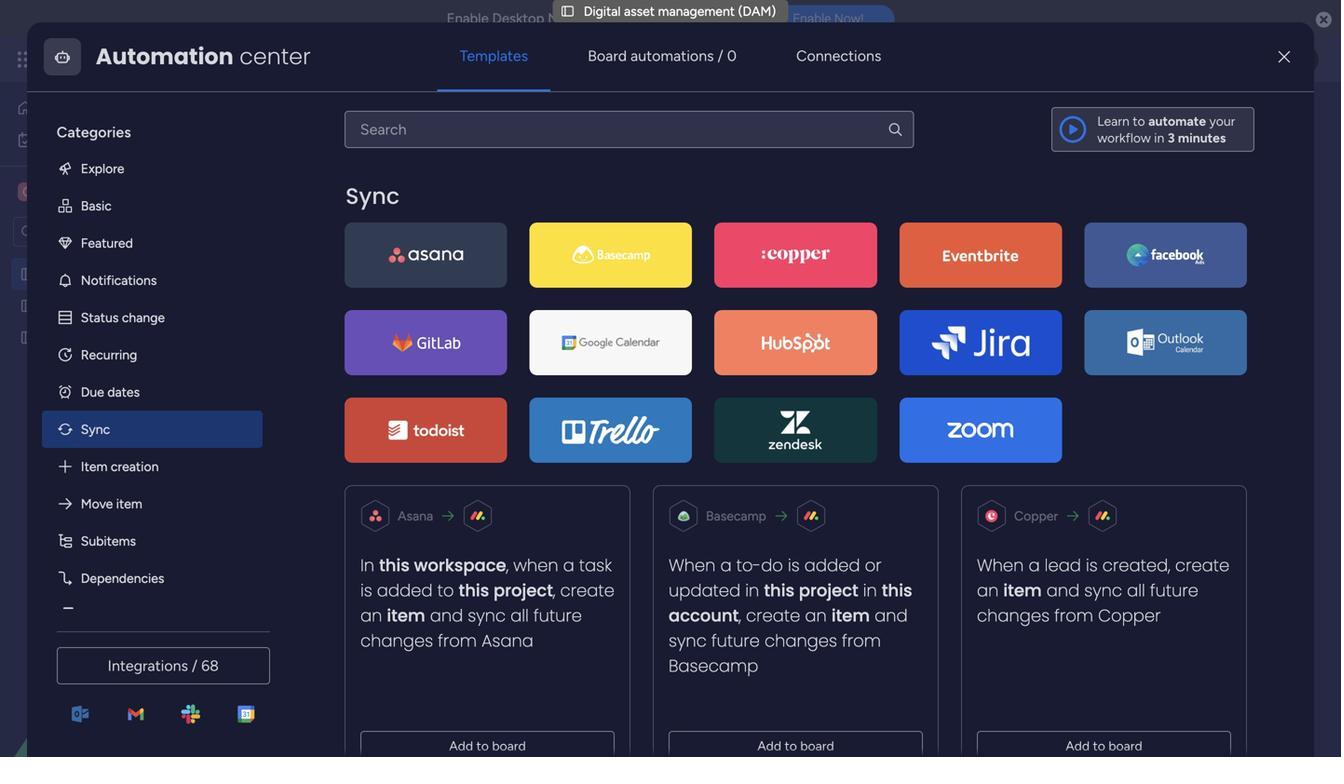 Task type: describe. For each thing, give the bounding box(es) containing it.
automation center
[[96, 41, 311, 72]]

future for asana
[[533, 604, 582, 628]]

add inside popup button
[[432, 224, 456, 240]]

february
[[336, 332, 390, 347]]

digital asset management (dam) inside list box
[[44, 266, 236, 282]]

3 add to board from the left
[[1066, 738, 1142, 754]]

asset inside list box
[[84, 266, 115, 282]]

updated
[[669, 579, 740, 602]]

copper inside 'and sync all future changes from copper'
[[1098, 604, 1161, 628]]

in for workflow
[[1154, 130, 1164, 146]]

lead
[[1044, 553, 1081, 577]]

v2 search image
[[526, 222, 540, 243]]

w10
[[688, 364, 708, 376]]

lottie animation element
[[0, 569, 237, 757]]

today button
[[583, 285, 635, 317]]

integrations / 68 button
[[57, 647, 270, 685]]

your workflow in
[[1097, 113, 1235, 146]]

future for copper
[[1150, 579, 1198, 602]]

enable for enable now!
[[793, 11, 831, 26]]

table
[[342, 175, 373, 190]]

categories list box
[[42, 107, 277, 634]]

redesign
[[160, 330, 211, 346]]

connections
[[796, 47, 881, 65]]

main table
[[311, 175, 373, 190]]

learn for learn to automate
[[1097, 113, 1130, 129]]

dependencies
[[81, 570, 164, 586]]

creative for creative assets
[[43, 183, 101, 201]]

assets
[[104, 183, 147, 201]]

2 vertical spatial ,
[[739, 604, 741, 628]]

0 horizontal spatial 4
[[532, 356, 539, 369]]

to for and sync all future changes from copper
[[1093, 738, 1105, 754]]

Search field
[[540, 219, 595, 245]]

1
[[1262, 109, 1268, 125]]

activity button
[[1088, 102, 1176, 132]]

25
[[504, 364, 516, 376]]

automate
[[1148, 113, 1206, 129]]

board automations / 0 button
[[565, 33, 759, 78]]

automations
[[631, 47, 714, 65]]

featured option
[[42, 224, 262, 261]]

value
[[532, 632, 564, 648]]

create for , create an item
[[746, 604, 800, 628]]

to for in
[[784, 738, 797, 754]]

lottie animation image
[[0, 569, 237, 757]]

dates
[[107, 384, 140, 400]]

0
[[727, 47, 737, 65]]

added for to
[[377, 579, 432, 602]]

now!
[[834, 11, 864, 26]]

explore
[[81, 160, 124, 176]]

all for asana
[[510, 604, 529, 628]]

workspace image
[[18, 182, 36, 202]]

board
[[588, 47, 627, 65]]

and sync future changes from basecamp
[[669, 604, 908, 678]]

0 vertical spatial basecamp
[[706, 508, 766, 524]]

0 vertical spatial digital
[[584, 3, 621, 19]]

templates
[[460, 47, 528, 65]]

see plans image
[[309, 49, 326, 70]]

integrations / 68
[[108, 657, 219, 675]]

this
[[655, 10, 680, 27]]

work for my
[[64, 132, 92, 148]]

new
[[290, 224, 317, 240]]

changes for and sync all future changes from copper
[[977, 604, 1049, 628]]

from for asana
[[438, 629, 477, 653]]

and for asana
[[430, 604, 463, 628]]

creative assets
[[43, 183, 147, 201]]

0 vertical spatial 3
[[1168, 130, 1175, 146]]

future inside the and sync future changes from basecamp
[[711, 629, 760, 653]]

1 horizontal spatial sync
[[345, 180, 399, 212]]

0 vertical spatial (dam)
[[738, 3, 776, 19]]

main table button
[[282, 168, 387, 197]]

person
[[635, 224, 675, 240]]

when for when a lead is created, create an
[[977, 553, 1024, 577]]

add widget
[[432, 224, 500, 240]]

is for task
[[360, 579, 372, 602]]

account
[[669, 604, 739, 628]]

sync for asana
[[468, 604, 506, 628]]

board for basecamp
[[800, 738, 834, 754]]

team workload button
[[387, 168, 504, 197]]

w8
[[466, 364, 482, 376]]

battery
[[572, 692, 633, 715]]

change
[[122, 309, 165, 325]]

workspace selection element
[[18, 181, 150, 203]]

board for from
[[492, 738, 526, 754]]

enable for enable desktop notifications on this computer
[[447, 10, 489, 27]]

and inside the and sync future changes from basecamp
[[874, 604, 908, 628]]

my
[[43, 132, 61, 148]]

dependencies option
[[42, 560, 262, 597]]

3 board from the left
[[1108, 738, 1142, 754]]

a for when a to-do is added or updated in
[[720, 553, 731, 577]]

Digital asset management (DAM) field
[[278, 96, 781, 138]]

create for , create an
[[560, 579, 614, 602]]

automation
[[96, 41, 233, 72]]

, for , when a task is added to
[[506, 553, 509, 577]]

enable now!
[[793, 11, 864, 26]]

integrations
[[108, 657, 188, 675]]

workflow
[[1097, 130, 1151, 146]]

creation
[[111, 458, 159, 474]]

add for when a lead is created, create an
[[1066, 738, 1090, 754]]

see
[[766, 140, 788, 156]]

recurring
[[81, 347, 137, 363]]

Battery field
[[567, 692, 638, 716]]

1 vertical spatial digital
[[283, 96, 376, 138]]

my work option
[[11, 125, 226, 155]]

activity
[[1096, 109, 1141, 125]]

basic option
[[42, 187, 262, 224]]

categories
[[57, 123, 131, 141]]

person button
[[606, 217, 687, 247]]

learn to automate
[[1097, 113, 1206, 129]]

/ for integrations / 68
[[192, 657, 198, 675]]

february 2024
[[336, 332, 424, 347]]

and sync all future changes from copper
[[977, 579, 1198, 628]]

numbers
[[309, 692, 387, 715]]

creative requests
[[44, 298, 147, 314]]

0 horizontal spatial 3
[[628, 364, 634, 376]]

- for w7   12 - 18
[[386, 364, 391, 376]]

w8   19 - 25
[[466, 364, 516, 376]]

3 add to board button from the left
[[977, 731, 1231, 757]]

0 vertical spatial asana
[[397, 508, 433, 524]]

from inside the and sync future changes from basecamp
[[842, 629, 881, 653]]

1 vertical spatial digital asset management (dam)
[[283, 96, 777, 138]]

18
[[393, 364, 404, 376]]

filter button
[[692, 217, 780, 247]]

management left see plans image
[[188, 49, 289, 70]]

Search in workspace field
[[39, 221, 156, 243]]

package
[[416, 141, 465, 157]]

recurring option
[[42, 336, 262, 373]]

project for this project
[[493, 579, 553, 602]]

invite / 1
[[1218, 109, 1268, 125]]

item creation option
[[42, 448, 262, 485]]

learn more about this package of templates here: https://youtu.be/9x6_kyyrn_e see more
[[285, 140, 821, 157]]

in this workspace
[[360, 553, 506, 577]]

to inside , when a task is added to
[[437, 579, 454, 602]]

Workload field
[[305, 289, 396, 313]]

when for when a to-do is added or updated in
[[669, 553, 715, 577]]

workload inside button
[[435, 175, 490, 190]]

/ inside button
[[718, 47, 723, 65]]

select product image
[[17, 50, 35, 69]]

task
[[579, 553, 612, 577]]

due dates
[[81, 384, 140, 400]]

about
[[354, 141, 388, 157]]

w7   12 - 18
[[356, 364, 404, 376]]

new asset button
[[282, 217, 358, 247]]

widget
[[459, 224, 500, 240]]

or
[[865, 553, 881, 577]]

, for , create an
[[553, 579, 555, 602]]

this inside learn more about this package of templates here: https://youtu.be/9x6_kyyrn_e see more
[[391, 141, 412, 157]]

status change option
[[42, 299, 262, 336]]

asset up package
[[383, 96, 463, 138]]

john smith image
[[1289, 45, 1319, 75]]

move
[[81, 496, 113, 512]]



Task type: vqa. For each thing, say whether or not it's contained in the screenshot.
reply... at the right bottom
no



Task type: locate. For each thing, give the bounding box(es) containing it.
, create an item
[[739, 604, 870, 628]]

sync inside "option"
[[81, 421, 110, 437]]

add to board button for basecamp
[[669, 731, 923, 757]]

work right monday
[[150, 49, 184, 70]]

from inside and sync all future changes from asana
[[438, 629, 477, 653]]

in
[[1154, 130, 1164, 146], [745, 579, 759, 602], [863, 579, 877, 602]]

1 horizontal spatial create
[[746, 604, 800, 628]]

1 vertical spatial notifications
[[81, 272, 157, 288]]

minutes
[[1178, 130, 1226, 146]]

when left lead
[[977, 553, 1024, 577]]

and for copper
[[1046, 579, 1079, 602]]

2 add to board from the left
[[757, 738, 834, 754]]

workload up february
[[309, 289, 391, 313]]

future down account
[[711, 629, 760, 653]]

management inside list box
[[118, 266, 195, 282]]

dapulse close image
[[1316, 11, 1332, 30]]

- for w10   4 - 10
[[720, 364, 724, 376]]

2 horizontal spatial and
[[1046, 579, 1079, 602]]

is inside when a to-do is added or updated in
[[788, 553, 800, 577]]

sync for copper
[[1084, 579, 1122, 602]]

1 vertical spatial /
[[1254, 109, 1259, 125]]

2 horizontal spatial add to board button
[[977, 731, 1231, 757]]

a inside when a to-do is added or updated in
[[720, 553, 731, 577]]

2 horizontal spatial future
[[1150, 579, 1198, 602]]

1 vertical spatial public board image
[[20, 329, 37, 346]]

added for or
[[804, 553, 860, 577]]

sync down this project
[[468, 604, 506, 628]]

1 horizontal spatial copper
[[1098, 604, 1161, 628]]

0 vertical spatial /
[[718, 47, 723, 65]]

- right 26
[[621, 364, 626, 376]]

when
[[513, 553, 558, 577]]

(dam) up redesign
[[198, 266, 236, 282]]

subitems option
[[42, 522, 262, 560]]

requests
[[96, 298, 147, 314]]

in inside your workflow in
[[1154, 130, 1164, 146]]

2024
[[393, 332, 424, 347]]

changes down lead
[[977, 604, 1049, 628]]

an inside , create an
[[360, 604, 382, 628]]

public board image
[[20, 265, 37, 283]]

no value
[[511, 632, 564, 648]]

asset up board automations / 0
[[624, 3, 655, 19]]

19
[[485, 364, 495, 376]]

templates button
[[437, 33, 551, 78]]

(dam) inside list box
[[198, 266, 236, 282]]

create down when a to-do is added or updated in at the bottom of page
[[746, 604, 800, 628]]

when a to-do is added or updated in
[[669, 553, 881, 602]]

sync left team
[[345, 180, 399, 212]]

1 vertical spatial learn
[[285, 141, 317, 157]]

0 horizontal spatial add to board button
[[360, 731, 614, 757]]

and down the or
[[874, 604, 908, 628]]

enable inside button
[[793, 11, 831, 26]]

is inside , when a task is added to
[[360, 579, 372, 602]]

enable now! button
[[762, 5, 894, 33]]

item creation
[[81, 458, 159, 474]]

and
[[1046, 579, 1079, 602], [430, 604, 463, 628], [874, 604, 908, 628]]

asset right new
[[320, 224, 351, 240]]

learn left more
[[285, 141, 317, 157]]

added inside when a to-do is added or updated in
[[804, 553, 860, 577]]

asana up in this workspace
[[397, 508, 433, 524]]

0 horizontal spatial future
[[533, 604, 582, 628]]

26
[[607, 364, 619, 376]]

and inside and sync all future changes from asana
[[430, 604, 463, 628]]

0 horizontal spatial notifications
[[81, 272, 157, 288]]

from
[[1054, 604, 1093, 628], [438, 629, 477, 653], [842, 629, 881, 653]]

0 horizontal spatial copper
[[1014, 508, 1058, 524]]

digital asset management (dam) up templates on the left
[[283, 96, 777, 138]]

add to board button for from
[[360, 731, 614, 757]]

(dam) up the see
[[682, 96, 777, 138]]

added up this project in
[[804, 553, 860, 577]]

0 vertical spatial creative
[[43, 183, 101, 201]]

from down , create an
[[438, 629, 477, 653]]

add for in
[[449, 738, 473, 754]]

w7
[[356, 364, 371, 376]]

in for project
[[863, 579, 877, 602]]

/
[[718, 47, 723, 65], [1254, 109, 1259, 125], [192, 657, 198, 675]]

from down ', create an item'
[[842, 629, 881, 653]]

learn up the 'workflow'
[[1097, 113, 1130, 129]]

add to board for basecamp
[[757, 738, 834, 754]]

1 - from the left
[[386, 364, 391, 376]]

1 horizontal spatial all
[[1127, 579, 1145, 602]]

sync option
[[42, 411, 262, 448]]

0 vertical spatial all
[[1127, 579, 1145, 602]]

item
[[81, 458, 107, 474]]

asset inside button
[[320, 224, 351, 240]]

and inside 'and sync all future changes from copper'
[[1046, 579, 1079, 602]]

work right my
[[64, 132, 92, 148]]

basecamp inside the and sync future changes from basecamp
[[669, 654, 758, 678]]

changes down ', create an item'
[[764, 629, 837, 653]]

categories heading
[[42, 107, 262, 150]]

0 horizontal spatial enable
[[447, 10, 489, 27]]

1 horizontal spatial /
[[718, 47, 723, 65]]

1 vertical spatial sync
[[81, 421, 110, 437]]

public board image
[[20, 297, 37, 315], [20, 329, 37, 346]]

explore option
[[42, 150, 262, 187]]

this account
[[669, 579, 912, 628]]

1 board from the left
[[492, 738, 526, 754]]

more
[[320, 141, 351, 157]]

0 horizontal spatial when
[[669, 553, 715, 577]]

0 horizontal spatial ,
[[506, 553, 509, 577]]

creative inside list box
[[44, 298, 93, 314]]

and down in this workspace
[[430, 604, 463, 628]]

all up no
[[510, 604, 529, 628]]

copper down when a lead is created, create an
[[1098, 604, 1161, 628]]

project down when
[[493, 579, 553, 602]]

1 horizontal spatial add to board
[[757, 738, 834, 754]]

digital
[[584, 3, 621, 19], [283, 96, 376, 138], [44, 266, 81, 282]]

1 vertical spatial 3
[[628, 364, 634, 376]]

w9   feb 26 - 3
[[570, 364, 634, 376]]

0 horizontal spatial workload
[[309, 289, 391, 313]]

/ for invite / 1
[[1254, 109, 1259, 125]]

when inside when a lead is created, create an
[[977, 553, 1024, 577]]

here:
[[545, 141, 574, 157]]

1 vertical spatial added
[[377, 579, 432, 602]]

enable left now!
[[793, 11, 831, 26]]

public board image for creative requests
[[20, 297, 37, 315]]

when up updated
[[669, 553, 715, 577]]

/ left 0
[[718, 47, 723, 65]]

and down lead
[[1046, 579, 1079, 602]]

workload down of
[[435, 175, 490, 190]]

in down to-
[[745, 579, 759, 602]]

list box
[[0, 255, 237, 605]]

3 right 26
[[628, 364, 634, 376]]

sync inside the and sync future changes from basecamp
[[669, 629, 706, 653]]

1 add to board button from the left
[[360, 731, 614, 757]]

Chart field
[[830, 289, 888, 313]]

a inside , when a task is added to
[[563, 553, 574, 577]]

this project in
[[764, 579, 882, 602]]

show board description image
[[790, 108, 812, 127]]

Search for a column type search field
[[344, 111, 914, 148]]

/ left 1
[[1254, 109, 1259, 125]]

basecamp up to-
[[706, 508, 766, 524]]

1 when from the left
[[669, 553, 715, 577]]

more dots image
[[751, 295, 764, 308]]

added inside , when a task is added to
[[377, 579, 432, 602]]

1 horizontal spatial board
[[800, 738, 834, 754]]

a
[[563, 553, 574, 577], [720, 553, 731, 577], [1028, 553, 1040, 577]]

changes for and sync all future changes from asana
[[360, 629, 433, 653]]

1 vertical spatial sync
[[468, 604, 506, 628]]

0 vertical spatial future
[[1150, 579, 1198, 602]]

asset up the creative requests
[[84, 266, 115, 282]]

w10   4 - 10
[[688, 364, 737, 376]]

notifications up the "board"
[[548, 10, 629, 27]]

invite
[[1218, 109, 1251, 125]]

2 enable from the left
[[793, 11, 831, 26]]

all for copper
[[1127, 579, 1145, 602]]

filter
[[722, 224, 751, 240]]

- left 10
[[720, 364, 724, 376]]

desktop
[[492, 10, 544, 27]]

from down when a lead is created, create an
[[1054, 604, 1093, 628]]

- for w8   19 - 25
[[497, 364, 501, 376]]

0 horizontal spatial added
[[377, 579, 432, 602]]

create
[[1175, 553, 1229, 577], [560, 579, 614, 602], [746, 604, 800, 628]]

0 horizontal spatial sync
[[468, 604, 506, 628]]

2 vertical spatial (dam)
[[198, 266, 236, 282]]

https://youtu.be/9x6_kyyrn_e
[[577, 141, 756, 157]]

when inside when a to-do is added or updated in
[[669, 553, 715, 577]]

basecamp
[[706, 508, 766, 524], [669, 654, 758, 678]]

public board image for website homepage redesign
[[20, 329, 37, 346]]

sync down account
[[669, 629, 706, 653]]

1 vertical spatial creative
[[44, 298, 93, 314]]

2 vertical spatial sync
[[669, 629, 706, 653]]

1 horizontal spatial sync
[[669, 629, 706, 653]]

2 horizontal spatial add to board
[[1066, 738, 1142, 754]]

1 vertical spatial basecamp
[[669, 654, 758, 678]]

this for this project in
[[764, 579, 794, 602]]

2 public board image from the top
[[20, 329, 37, 346]]

in down learn to automate
[[1154, 130, 1164, 146]]

asana inside and sync all future changes from asana
[[481, 629, 533, 653]]

sync inside 'and sync all future changes from copper'
[[1084, 579, 1122, 602]]

is for do
[[788, 553, 800, 577]]

1 enable from the left
[[447, 10, 489, 27]]

arrow down image
[[758, 221, 780, 243]]

1 horizontal spatial in
[[863, 579, 877, 602]]

1 horizontal spatial when
[[977, 553, 1024, 577]]

0 vertical spatial learn
[[1097, 113, 1130, 129]]

changes inside the and sync future changes from basecamp
[[764, 629, 837, 653]]

2 horizontal spatial ,
[[739, 604, 741, 628]]

an
[[977, 579, 999, 602], [360, 604, 382, 628], [805, 604, 827, 628]]

4
[[532, 356, 539, 369], [711, 364, 717, 376]]

0 horizontal spatial work
[[64, 132, 92, 148]]

from for copper
[[1054, 604, 1093, 628]]

0 vertical spatial work
[[150, 49, 184, 70]]

0 vertical spatial sync
[[1084, 579, 1122, 602]]

1 vertical spatial (dam)
[[682, 96, 777, 138]]

4 right 25
[[532, 356, 539, 369]]

computer
[[683, 10, 747, 27]]

1 vertical spatial copper
[[1098, 604, 1161, 628]]

changes
[[977, 604, 1049, 628], [360, 629, 433, 653], [764, 629, 837, 653]]

1 add to board from the left
[[449, 738, 526, 754]]

2 board from the left
[[800, 738, 834, 754]]

basecamp down account
[[669, 654, 758, 678]]

2 horizontal spatial in
[[1154, 130, 1164, 146]]

board automations / 0
[[588, 47, 737, 65]]

0 horizontal spatial digital
[[44, 266, 81, 282]]

add to board
[[449, 738, 526, 754], [757, 738, 834, 754], [1066, 738, 1142, 754]]

sync
[[345, 180, 399, 212], [81, 421, 110, 437]]

added down in this workspace
[[377, 579, 432, 602]]

due
[[81, 384, 104, 400]]

digital asset management (dam) up automations in the top of the page
[[584, 3, 776, 19]]

in down the or
[[863, 579, 877, 602]]

enable up templates button
[[447, 10, 489, 27]]

0 vertical spatial notifications
[[548, 10, 629, 27]]

- right 19
[[497, 364, 501, 376]]

10
[[726, 364, 737, 376]]

4 right 'w10'
[[711, 364, 717, 376]]

create inside when a lead is created, create an
[[1175, 553, 1229, 577]]

0 horizontal spatial all
[[510, 604, 529, 628]]

project up ', create an item'
[[799, 579, 858, 602]]

1 horizontal spatial from
[[842, 629, 881, 653]]

add widget button
[[398, 217, 508, 247]]

create down "task"
[[560, 579, 614, 602]]

digital right public board image
[[44, 266, 81, 282]]

future
[[1150, 579, 1198, 602], [533, 604, 582, 628], [711, 629, 760, 653]]

1 horizontal spatial work
[[150, 49, 184, 70]]

1 horizontal spatial ,
[[553, 579, 555, 602]]

2 horizontal spatial sync
[[1084, 579, 1122, 602]]

, down updated
[[739, 604, 741, 628]]

0 horizontal spatial project
[[493, 579, 553, 602]]

this for this account
[[882, 579, 912, 602]]

your
[[1209, 113, 1235, 129]]

more
[[791, 140, 821, 156]]

create inside , create an
[[560, 579, 614, 602]]

a for when a lead is created, create an
[[1028, 553, 1040, 577]]

1 project from the left
[[493, 579, 553, 602]]

2 vertical spatial /
[[192, 657, 198, 675]]

1 vertical spatial future
[[533, 604, 582, 628]]

management down featured option at the top of the page
[[118, 266, 195, 282]]

2 when from the left
[[977, 553, 1024, 577]]

0 vertical spatial copper
[[1014, 508, 1058, 524]]

, inside , create an
[[553, 579, 555, 602]]

notifications inside option
[[81, 272, 157, 288]]

2 - from the left
[[497, 364, 501, 376]]

an inside when a lead is created, create an
[[977, 579, 999, 602]]

0 horizontal spatial changes
[[360, 629, 433, 653]]

this for this project
[[459, 579, 489, 602]]

2 vertical spatial digital asset management (dam)
[[44, 266, 236, 282]]

my work
[[43, 132, 92, 148]]

status change
[[81, 309, 165, 325]]

all inside and sync all future changes from asana
[[510, 604, 529, 628]]

board
[[492, 738, 526, 754], [800, 738, 834, 754], [1108, 738, 1142, 754]]

0 horizontal spatial an
[[360, 604, 382, 628]]

2 project from the left
[[799, 579, 858, 602]]

from inside 'and sync all future changes from copper'
[[1054, 604, 1093, 628]]

1 vertical spatial workload
[[309, 289, 391, 313]]

2 add to board button from the left
[[669, 731, 923, 757]]

2 horizontal spatial a
[[1028, 553, 1040, 577]]

4 - from the left
[[720, 364, 724, 376]]

0 horizontal spatial add to board
[[449, 738, 526, 754]]

1 horizontal spatial future
[[711, 629, 760, 653]]

center
[[240, 41, 311, 72]]

2 horizontal spatial is
[[1086, 553, 1098, 577]]

monday work management
[[83, 49, 289, 70]]

0 vertical spatial public board image
[[20, 297, 37, 315]]

public board image left website
[[20, 329, 37, 346]]

management
[[658, 3, 735, 19], [188, 49, 289, 70], [470, 96, 674, 138], [118, 266, 195, 282]]

future up the "value"
[[533, 604, 582, 628]]

2 vertical spatial future
[[711, 629, 760, 653]]

sync inside and sync all future changes from asana
[[468, 604, 506, 628]]

changes up numbers in the left bottom of the page
[[360, 629, 433, 653]]

work inside option
[[64, 132, 92, 148]]

workload inside field
[[309, 289, 391, 313]]

0 horizontal spatial a
[[563, 553, 574, 577]]

invite / 1 button
[[1184, 102, 1276, 132]]

2 horizontal spatial changes
[[977, 604, 1049, 628]]

main
[[311, 175, 339, 190]]

item inside option
[[116, 496, 142, 512]]

notifications up requests
[[81, 272, 157, 288]]

management up automations in the top of the page
[[658, 3, 735, 19]]

a left lead
[[1028, 553, 1040, 577]]

2 horizontal spatial board
[[1108, 738, 1142, 754]]

asana down , create an
[[481, 629, 533, 653]]

None search field
[[344, 111, 914, 148]]

all down created,
[[1127, 579, 1145, 602]]

1 horizontal spatial notifications
[[548, 10, 629, 27]]

sync down created,
[[1084, 579, 1122, 602]]

homepage
[[95, 330, 157, 346]]

changes inside and sync all future changes from asana
[[360, 629, 433, 653]]

0 vertical spatial digital asset management (dam)
[[584, 3, 776, 19]]

2 a from the left
[[720, 553, 731, 577]]

in inside when a to-do is added or updated in
[[745, 579, 759, 602]]

1 horizontal spatial 3
[[1168, 130, 1175, 146]]

notifications option
[[42, 261, 262, 299]]

1 horizontal spatial 4
[[711, 364, 717, 376]]

see more link
[[764, 139, 823, 157]]

subitems
[[81, 533, 136, 549]]

all inside 'and sync all future changes from copper'
[[1127, 579, 1145, 602]]

future down created,
[[1150, 579, 1198, 602]]

future inside 'and sync all future changes from copper'
[[1150, 579, 1198, 602]]

this project
[[459, 579, 553, 602]]

sync
[[1084, 579, 1122, 602], [468, 604, 506, 628], [669, 629, 706, 653]]

management up the here:
[[470, 96, 674, 138]]

0 vertical spatial create
[[1175, 553, 1229, 577]]

basic
[[81, 198, 112, 214]]

3 a from the left
[[1028, 553, 1040, 577]]

0 horizontal spatial sync
[[81, 421, 110, 437]]

sync up item on the bottom left of the page
[[81, 421, 110, 437]]

3 down automate
[[1168, 130, 1175, 146]]

12
[[374, 364, 384, 376]]

project for this project in
[[799, 579, 858, 602]]

learn
[[1097, 113, 1130, 129], [285, 141, 317, 157]]

0 horizontal spatial asana
[[397, 508, 433, 524]]

workload
[[435, 175, 490, 190], [309, 289, 391, 313]]

move item option
[[42, 485, 262, 522]]

1 horizontal spatial enable
[[793, 11, 831, 26]]

option
[[0, 258, 237, 261]]

status
[[81, 309, 119, 325]]

1 vertical spatial all
[[510, 604, 529, 628]]

digital left the on
[[584, 3, 621, 19]]

3 minutes
[[1168, 130, 1226, 146]]

, inside , when a task is added to
[[506, 553, 509, 577]]

future inside and sync all future changes from asana
[[533, 604, 582, 628]]

connections button
[[774, 33, 904, 78]]

c
[[22, 184, 32, 200]]

creative inside workspace selection element
[[43, 183, 101, 201]]

when a lead is created, create an
[[977, 553, 1229, 602]]

1 horizontal spatial asana
[[481, 629, 533, 653]]

creative up website
[[44, 298, 93, 314]]

add to favorites image
[[821, 108, 840, 126]]

1 horizontal spatial an
[[805, 604, 827, 628]]

0 horizontal spatial learn
[[285, 141, 317, 157]]

is right the do at the bottom right of the page
[[788, 553, 800, 577]]

digital up more
[[283, 96, 376, 138]]

0 horizontal spatial create
[[560, 579, 614, 602]]

digital asset management (dam) down featured option at the top of the page
[[44, 266, 236, 282]]

to for , when a task is added to
[[476, 738, 489, 754]]

learn for learn more about this package of templates here: https://youtu.be/9x6_kyyrn_e see more
[[285, 141, 317, 157]]

creative down explore
[[43, 183, 101, 201]]

3 - from the left
[[621, 364, 626, 376]]

(dam) left enable now!
[[738, 3, 776, 19]]

add for when a to-do is added or updated in
[[757, 738, 781, 754]]

, up this project
[[506, 553, 509, 577]]

2 vertical spatial create
[[746, 604, 800, 628]]

- right the 12
[[386, 364, 391, 376]]

website homepage redesign
[[44, 330, 211, 346]]

1 public board image from the top
[[20, 297, 37, 315]]

1 horizontal spatial project
[[799, 579, 858, 602]]

1 horizontal spatial added
[[804, 553, 860, 577]]

w9
[[570, 364, 585, 376]]

a left to-
[[720, 553, 731, 577]]

due dates option
[[42, 373, 262, 411]]

feb
[[588, 364, 605, 376]]

, down when
[[553, 579, 555, 602]]

Numbers field
[[305, 692, 392, 716]]

this
[[391, 141, 412, 157], [379, 553, 409, 577], [459, 579, 489, 602], [764, 579, 794, 602], [882, 579, 912, 602]]

0 horizontal spatial and
[[430, 604, 463, 628]]

1 horizontal spatial a
[[720, 553, 731, 577]]

is right lead
[[1086, 553, 1098, 577]]

work for monday
[[150, 49, 184, 70]]

of
[[468, 141, 480, 157]]

on
[[633, 10, 651, 27]]

learn inside learn more about this package of templates here: https://youtu.be/9x6_kyyrn_e see more
[[285, 141, 317, 157]]

an for , create an item
[[805, 604, 827, 628]]

list box containing digital asset management (dam)
[[0, 255, 237, 605]]

a left "task"
[[563, 553, 574, 577]]

2 horizontal spatial from
[[1054, 604, 1093, 628]]

weeks
[[653, 293, 692, 309]]

search image
[[887, 121, 904, 138]]

this inside this account
[[882, 579, 912, 602]]

changes inside 'and sync all future changes from copper'
[[977, 604, 1049, 628]]

digital inside list box
[[44, 266, 81, 282]]

a inside when a lead is created, create an
[[1028, 553, 1040, 577]]

website
[[44, 330, 92, 346]]

no
[[511, 632, 528, 648]]

is inside when a lead is created, create an
[[1086, 553, 1098, 577]]

public board image down public board image
[[20, 297, 37, 315]]

add to board for from
[[449, 738, 526, 754]]

chart
[[835, 289, 883, 313]]

is down in
[[360, 579, 372, 602]]

creative for creative requests
[[44, 298, 93, 314]]

0 horizontal spatial from
[[438, 629, 477, 653]]

1 horizontal spatial workload
[[435, 175, 490, 190]]

copper up lead
[[1014, 508, 1058, 524]]

an for , create an
[[360, 604, 382, 628]]

1 a from the left
[[563, 553, 574, 577]]

create right created,
[[1175, 553, 1229, 577]]

1 horizontal spatial add to board button
[[669, 731, 923, 757]]

/ left 68
[[192, 657, 198, 675]]



